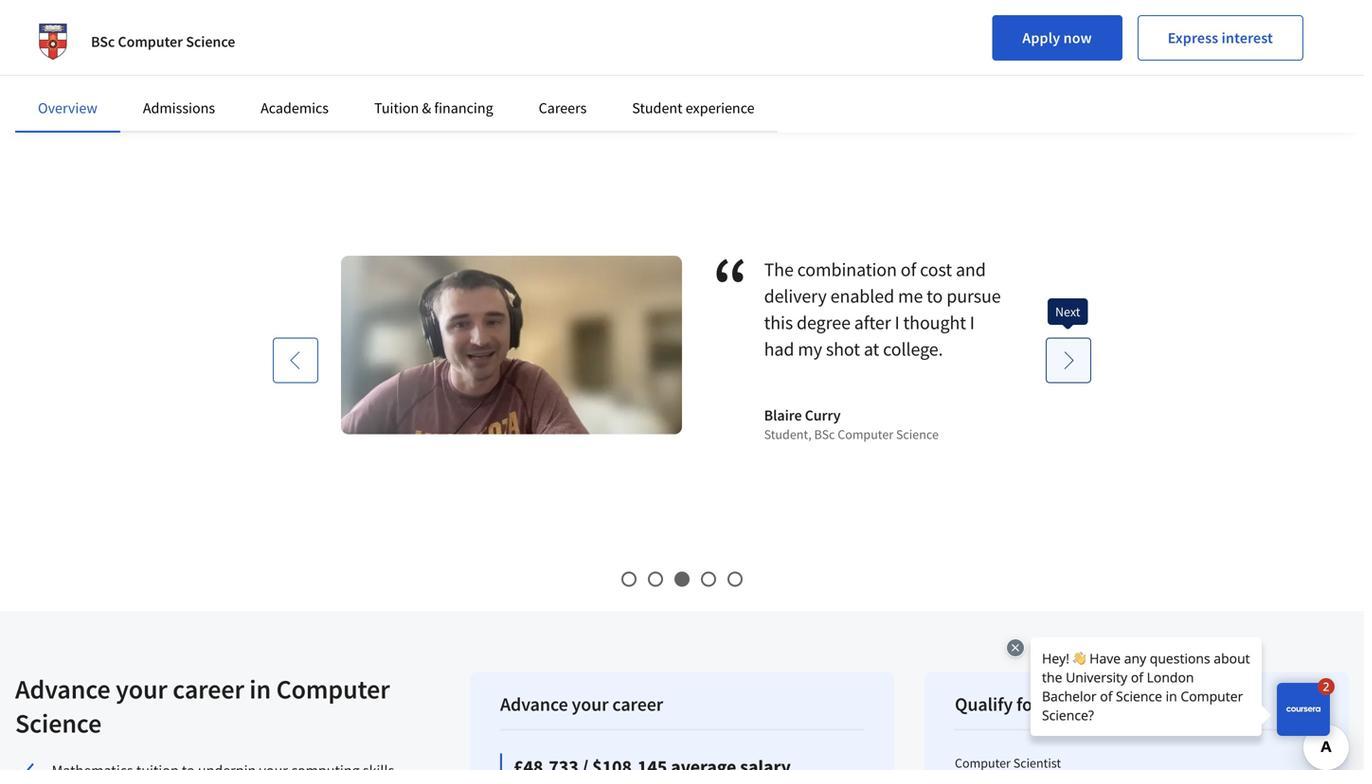 Task type: locate. For each thing, give the bounding box(es) containing it.
1 horizontal spatial computer
[[276, 673, 390, 706]]

bsc down curry
[[815, 426, 835, 443]]

to
[[927, 284, 943, 308]]

&
[[143, 29, 153, 48], [422, 99, 431, 118]]

0 horizontal spatial financing
[[156, 29, 216, 48]]

express interest
[[1168, 28, 1274, 47]]

computer up admissions
[[118, 32, 183, 51]]

0 horizontal spatial computer
[[118, 32, 183, 51]]

advance
[[15, 673, 111, 706], [500, 693, 568, 716]]

computer right "in"
[[276, 673, 390, 706]]

career
[[173, 673, 244, 706], [613, 693, 664, 716]]

1 vertical spatial financing
[[434, 99, 493, 118]]

academics link
[[261, 99, 329, 118]]

1 vertical spatial &
[[422, 99, 431, 118]]

your for advance your career in computer science
[[116, 673, 168, 706]]

1 horizontal spatial bsc
[[815, 426, 835, 443]]

apply now button
[[993, 15, 1123, 61]]

university of london logo image
[[30, 19, 76, 64]]

qualify for in-demand jobs
[[955, 693, 1169, 716]]

your
[[116, 673, 168, 706], [572, 693, 609, 716]]

careers
[[539, 99, 587, 118]]

1 horizontal spatial your
[[572, 693, 609, 716]]

tuition
[[374, 99, 419, 118]]

computer inside blaire curry student, bsc computer science
[[838, 426, 894, 443]]

1 horizontal spatial &
[[422, 99, 431, 118]]

1 horizontal spatial i
[[970, 311, 975, 334]]

2 vertical spatial science
[[15, 707, 102, 740]]

1 horizontal spatial career
[[613, 693, 664, 716]]

student,
[[764, 426, 812, 443]]

cost
[[920, 258, 953, 281]]

demand
[[1065, 693, 1132, 716]]

previous image
[[286, 351, 305, 370]]

blaire
[[764, 406, 802, 425]]

0 horizontal spatial i
[[895, 311, 900, 334]]

list
[[15, 0, 1350, 6]]

advance inside the advance your career in computer science
[[15, 673, 111, 706]]

0 horizontal spatial career
[[173, 673, 244, 706]]

computer for advance your career in computer science
[[276, 673, 390, 706]]

career for advance your career
[[613, 693, 664, 716]]

2 vertical spatial computer
[[276, 673, 390, 706]]

0 horizontal spatial advance
[[15, 673, 111, 706]]

1 vertical spatial science
[[897, 426, 939, 443]]

i down the pursue
[[970, 311, 975, 334]]

financing
[[156, 29, 216, 48], [434, 99, 493, 118]]

0 horizontal spatial science
[[15, 707, 102, 740]]

interest
[[1222, 28, 1274, 47]]

2 list item from the left
[[456, 0, 895, 4]]

1 horizontal spatial financing
[[434, 99, 493, 118]]

next image
[[1060, 351, 1079, 370]]

computer inside the advance your career in computer science
[[276, 673, 390, 706]]

bsc
[[91, 32, 115, 51], [815, 426, 835, 443]]

the
[[764, 258, 794, 281]]

0 vertical spatial science
[[186, 32, 235, 51]]

tuition & financing link
[[374, 99, 493, 118]]

overview
[[38, 99, 97, 118]]

computer for blaire curry student, bsc computer science
[[838, 426, 894, 443]]

for
[[1017, 693, 1040, 716]]

1 vertical spatial computer
[[838, 426, 894, 443]]

i right after
[[895, 311, 900, 334]]

career inside the advance your career in computer science
[[173, 673, 244, 706]]

in-
[[1044, 693, 1065, 716]]

express
[[1168, 28, 1219, 47]]

admissions link
[[143, 99, 215, 118]]

list item
[[17, 0, 456, 4], [456, 0, 895, 4]]

degree
[[797, 311, 851, 334]]

your inside the advance your career in computer science
[[116, 673, 168, 706]]

1 vertical spatial bsc
[[815, 426, 835, 443]]

science inside the advance your career in computer science
[[15, 707, 102, 740]]

computer
[[118, 32, 183, 51], [838, 426, 894, 443], [276, 673, 390, 706]]

0 vertical spatial computer
[[118, 32, 183, 51]]

1 horizontal spatial advance
[[500, 693, 568, 716]]

shot
[[826, 337, 861, 361]]

0 vertical spatial financing
[[156, 29, 216, 48]]

science
[[186, 32, 235, 51], [897, 426, 939, 443], [15, 707, 102, 740]]

slides element
[[250, 569, 1115, 589]]

0 vertical spatial &
[[143, 29, 153, 48]]

1 list item from the left
[[17, 0, 456, 4]]

2 i from the left
[[970, 311, 975, 334]]

2 horizontal spatial computer
[[838, 426, 894, 443]]

learn about tuition & financing
[[15, 29, 216, 48]]

1 horizontal spatial science
[[186, 32, 235, 51]]

0 horizontal spatial bsc
[[91, 32, 115, 51]]

tuition & financing
[[374, 99, 493, 118]]

science inside blaire curry student, bsc computer science
[[897, 426, 939, 443]]

learn
[[15, 29, 52, 48]]

bsc right university of london logo
[[91, 32, 115, 51]]

apply
[[1023, 28, 1061, 47]]

i
[[895, 311, 900, 334], [970, 311, 975, 334]]

0 horizontal spatial your
[[116, 673, 168, 706]]

0 horizontal spatial &
[[143, 29, 153, 48]]

testimonial by blaire curry image
[[341, 256, 682, 435]]

2 horizontal spatial science
[[897, 426, 939, 443]]

bsc inside blaire curry student, bsc computer science
[[815, 426, 835, 443]]

express interest button
[[1138, 15, 1304, 61]]

after
[[855, 311, 891, 334]]

computer down curry
[[838, 426, 894, 443]]



Task type: describe. For each thing, give the bounding box(es) containing it.
student experience
[[632, 99, 755, 118]]

in
[[250, 673, 271, 706]]

your for advance your career
[[572, 693, 609, 716]]

advance for advance your career
[[500, 693, 568, 716]]

qualify
[[955, 693, 1013, 716]]

0 vertical spatial bsc
[[91, 32, 115, 51]]

experience
[[686, 99, 755, 118]]

learn about tuition & financing link
[[15, 29, 216, 48]]

and
[[956, 258, 986, 281]]

thought
[[904, 311, 967, 334]]

this
[[764, 311, 793, 334]]

"
[[713, 237, 764, 332]]

combination
[[798, 258, 897, 281]]

careers link
[[539, 99, 587, 118]]

my
[[798, 337, 823, 361]]

blaire curry student, bsc computer science
[[764, 406, 939, 443]]

overview link
[[38, 99, 97, 118]]

of
[[901, 258, 917, 281]]

bsc computer science
[[91, 32, 235, 51]]

had
[[764, 337, 795, 361]]

me
[[898, 284, 923, 308]]

pursue
[[947, 284, 1001, 308]]

advance your career
[[500, 693, 664, 716]]

curry
[[805, 406, 841, 425]]

advance for advance your career in computer science
[[15, 673, 111, 706]]

apply now
[[1023, 28, 1093, 47]]

delivery
[[764, 284, 827, 308]]

career for advance your career in computer science
[[173, 673, 244, 706]]

jobs
[[1136, 693, 1169, 716]]

now
[[1064, 28, 1093, 47]]

about
[[55, 29, 93, 48]]

advance your career in computer science
[[15, 673, 390, 740]]

tuition
[[96, 29, 140, 48]]

student
[[632, 99, 683, 118]]

1 i from the left
[[895, 311, 900, 334]]

student experience link
[[632, 99, 755, 118]]

academics
[[261, 99, 329, 118]]

admissions
[[143, 99, 215, 118]]

college.
[[883, 337, 944, 361]]

science for blaire curry student, bsc computer science
[[897, 426, 939, 443]]

at
[[864, 337, 880, 361]]

science for advance your career in computer science
[[15, 707, 102, 740]]

enabled
[[831, 284, 895, 308]]

the combination of cost and delivery enabled me to pursue this degree after i thought i had my shot at college.
[[764, 258, 1001, 361]]



Task type: vqa. For each thing, say whether or not it's contained in the screenshot.
middle ,
no



